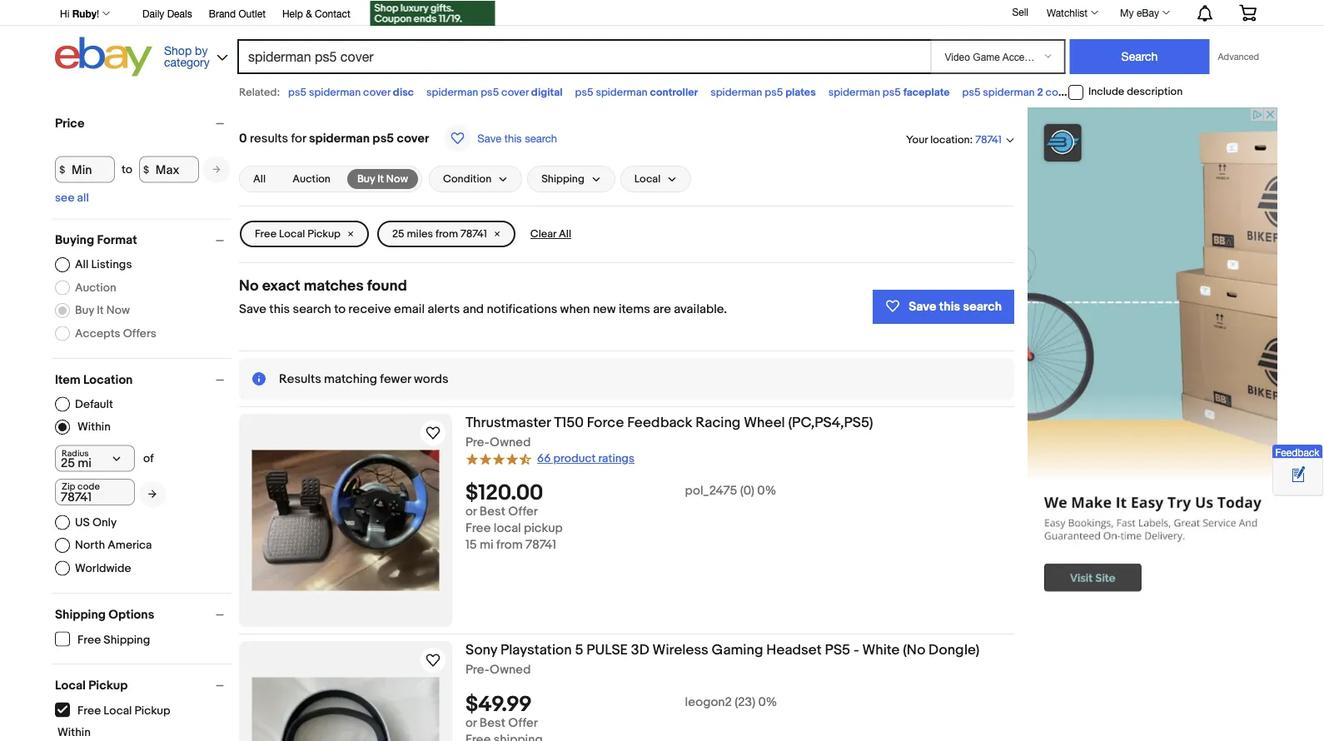 Task type: describe. For each thing, give the bounding box(es) containing it.
or for pol_2475 (0) 0% or best offer free local pickup 15 mi from 78741
[[466, 505, 477, 520]]

shipping options button
[[55, 607, 232, 622]]

ps5 spiderman cover
[[1086, 86, 1191, 99]]

contact
[[315, 7, 351, 19]]

local up exact
[[279, 228, 305, 241]]

format
[[97, 233, 137, 248]]

your
[[906, 133, 928, 146]]

product
[[554, 452, 596, 466]]

ps5 spiderman cover disc
[[288, 86, 414, 99]]

ps5 spiderman 2 cover
[[963, 86, 1074, 99]]

of
[[143, 452, 154, 466]]

pre- inside thrustmaster t150 force feedback racing wheel (pc,ps4,ps5) pre-owned
[[466, 435, 490, 450]]

shop by category banner
[[51, 0, 1270, 81]]

0 horizontal spatial auction
[[75, 281, 116, 295]]

force
[[587, 414, 624, 432]]

auction link
[[283, 169, 341, 189]]

-
[[854, 642, 859, 659]]

feedback inside thrustmaster t150 force feedback racing wheel (pc,ps4,ps5) pre-owned
[[628, 414, 693, 432]]

buy inside text box
[[357, 172, 375, 185]]

ps5 left digital
[[481, 86, 499, 99]]

ruby
[[72, 7, 97, 19]]

all listings link
[[55, 257, 132, 272]]

thrustmaster
[[466, 414, 551, 432]]

your location : 78741
[[906, 133, 1002, 147]]

thrustmaster t150 force feedback racing wheel (pc,ps4,ps5) heading
[[466, 414, 874, 432]]

66 product ratings link
[[466, 451, 635, 466]]

exact
[[262, 277, 300, 295]]

$49.99
[[466, 692, 532, 718]]

auction inside main content
[[293, 173, 331, 186]]

condition button
[[429, 166, 523, 192]]

spiderman down my
[[1107, 86, 1159, 99]]

2 horizontal spatial save
[[909, 300, 937, 315]]

save inside no exact matches found save this search to receive email alerts and notifications when new items are available.
[[239, 302, 267, 317]]

controller
[[650, 86, 698, 99]]

spiderman up 0 results for spiderman ps5 cover
[[309, 86, 361, 99]]

help
[[282, 7, 303, 19]]

0 horizontal spatial pickup
[[89, 678, 128, 693]]

best for pol_2475 (0) 0% or best offer free local pickup 15 mi from 78741
[[480, 505, 506, 520]]

15
[[466, 538, 477, 553]]

local down local pickup "dropdown button"
[[104, 704, 132, 718]]

spiderman ps5 faceplate
[[829, 86, 950, 99]]

Maximum Value in $ text field
[[139, 156, 199, 183]]

spiderman right plates
[[829, 86, 881, 99]]

buying
[[55, 233, 94, 248]]

accepts
[[75, 326, 120, 341]]

daily deals
[[143, 7, 192, 19]]

78741 for 25 miles from 78741
[[461, 228, 487, 241]]

25 miles from 78741
[[392, 228, 487, 241]]

1 vertical spatial feedback
[[1276, 447, 1320, 458]]

worldwide
[[75, 561, 131, 575]]

and
[[463, 302, 484, 317]]

watch sony playstation 5 pulse 3d wireless gaming headset ps5 - white (no dongle) image
[[423, 651, 443, 671]]

(no
[[903, 642, 926, 659]]

$ for the maximum value in $ text field
[[143, 164, 149, 176]]

ps5 inside main content
[[373, 131, 394, 146]]

location
[[83, 372, 133, 387]]

best for leogon2 (23) 0% or best offer
[[480, 716, 506, 731]]

account navigation
[[51, 0, 1270, 28]]

buy it now link
[[347, 169, 418, 189]]

advertisement region
[[1028, 107, 1278, 607]]

brand outlet
[[209, 7, 266, 19]]

items
[[619, 302, 651, 317]]

(23)
[[735, 695, 756, 710]]

spiderman right disc
[[427, 86, 478, 99]]

shipping for shipping options
[[55, 607, 106, 622]]

leogon2
[[685, 695, 732, 710]]

north america link
[[55, 538, 152, 553]]

buy it now inside main content
[[357, 172, 408, 185]]

$ for minimum value in $ text field
[[59, 164, 65, 176]]

free shipping link
[[55, 632, 151, 647]]

cover for ps5 spiderman cover disc
[[363, 86, 391, 99]]

wheel
[[744, 414, 785, 432]]

worldwide link
[[55, 561, 131, 576]]

0 horizontal spatial free local pickup link
[[55, 703, 171, 718]]

sony playstation 5 pulse 3d wireless gaming headset ps5 - white (no dongle) link
[[466, 642, 1015, 663]]

daily deals link
[[143, 5, 192, 23]]

pulse
[[587, 642, 628, 659]]

faceplate
[[904, 86, 950, 99]]

description
[[1127, 86, 1183, 98]]

local
[[494, 521, 521, 536]]

78741 inside pol_2475 (0) 0% or best offer free local pickup 15 mi from 78741
[[526, 538, 557, 553]]

owned inside sony playstation 5 pulse 3d wireless gaming headset ps5 - white (no dongle) pre-owned
[[490, 663, 531, 678]]

include
[[1089, 86, 1125, 98]]

:
[[970, 133, 973, 146]]

pickup
[[524, 521, 563, 536]]

ps5 right faceplate at the top right of the page
[[963, 86, 981, 99]]

it inside text box
[[378, 172, 384, 185]]

north
[[75, 538, 105, 553]]

pickup inside main content
[[308, 228, 341, 241]]

email
[[394, 302, 425, 317]]

receive
[[349, 302, 391, 317]]

my ebay link
[[1111, 2, 1178, 22]]

0 horizontal spatial save this search button
[[439, 124, 562, 152]]

category
[[164, 55, 210, 69]]

accepts offers
[[75, 326, 156, 341]]

2
[[1038, 86, 1044, 99]]

hi ruby !
[[60, 7, 99, 19]]

available.
[[674, 302, 727, 317]]

from inside pol_2475 (0) 0% or best offer free local pickup 15 mi from 78741
[[496, 538, 523, 553]]

shop by category button
[[157, 37, 232, 73]]

1 horizontal spatial search
[[525, 132, 557, 145]]

Buy It Now selected text field
[[357, 172, 408, 187]]

spiderman ps5 plates
[[711, 86, 816, 99]]

free inside 'link'
[[77, 633, 101, 647]]

now inside text box
[[386, 172, 408, 185]]

0 horizontal spatial buy it now
[[75, 303, 130, 318]]

thrustmaster t150 force feedback racing wheel (pc,ps4,ps5) image
[[252, 450, 439, 591]]

spiderman right 'for'
[[309, 131, 370, 146]]

see
[[55, 191, 74, 205]]

0% for leogon2 (23) 0% or best offer
[[759, 695, 778, 710]]

help & contact link
[[282, 5, 351, 23]]

item location button
[[55, 372, 232, 387]]

pol_2475
[[685, 484, 738, 499]]

default
[[75, 397, 113, 411]]

1 vertical spatial all
[[559, 228, 572, 241]]

spiderman down search for anything text box
[[596, 86, 648, 99]]

sony playstation 5 pulse 3d wireless gaming headset ps5 - white (no dongle) pre-owned
[[466, 642, 980, 678]]

offer for leogon2 (23) 0% or best offer
[[508, 716, 538, 731]]

25
[[392, 228, 405, 241]]

1 vertical spatial now
[[106, 303, 130, 318]]

get the coupon image
[[371, 1, 495, 26]]

ratings
[[599, 452, 635, 466]]

ps5 down search for anything text box
[[575, 86, 594, 99]]

search inside no exact matches found save this search to receive email alerts and notifications when new items are available.
[[293, 302, 331, 317]]

2 horizontal spatial search
[[963, 300, 1002, 315]]

sell link
[[1005, 6, 1036, 18]]

see all
[[55, 191, 89, 205]]

results matching fewer words region
[[239, 358, 1015, 400]]



Task type: locate. For each thing, give the bounding box(es) containing it.
2 $ from the left
[[143, 164, 149, 176]]

None submit
[[1070, 39, 1210, 74]]

north america
[[75, 538, 152, 553]]

0 vertical spatial buy
[[357, 172, 375, 185]]

0 horizontal spatial $
[[59, 164, 65, 176]]

now up accepts offers
[[106, 303, 130, 318]]

0 horizontal spatial search
[[293, 302, 331, 317]]

sell
[[1013, 6, 1029, 18]]

1 horizontal spatial feedback
[[1276, 447, 1320, 458]]

1 horizontal spatial save this search
[[909, 300, 1002, 315]]

2 vertical spatial pickup
[[135, 704, 170, 718]]

shipping inside shipping dropdown button
[[542, 173, 585, 186]]

thrustmaster t150 force feedback racing wheel (pc,ps4,ps5) pre-owned
[[466, 414, 874, 450]]

cover right 2
[[1046, 86, 1074, 99]]

0 horizontal spatial feedback
[[628, 414, 693, 432]]

1 vertical spatial free local pickup
[[77, 704, 170, 718]]

0 results for spiderman ps5 cover
[[239, 131, 429, 146]]

america
[[108, 538, 152, 553]]

free local pickup
[[255, 228, 341, 241], [77, 704, 170, 718]]

0 vertical spatial pickup
[[308, 228, 341, 241]]

offer down playstation
[[508, 716, 538, 731]]

none submit inside 'shop by category' banner
[[1070, 39, 1210, 74]]

2 offer from the top
[[508, 716, 538, 731]]

1 vertical spatial or
[[466, 716, 477, 731]]

digital
[[531, 86, 563, 99]]

item location
[[55, 372, 133, 387]]

cover for spiderman ps5 cover digital
[[502, 86, 529, 99]]

all for all listings
[[75, 258, 89, 272]]

0 vertical spatial 0%
[[758, 484, 777, 499]]

headset
[[767, 642, 822, 659]]

0 vertical spatial within
[[77, 420, 111, 434]]

1 horizontal spatial it
[[378, 172, 384, 185]]

thrustmaster t150 force feedback racing wheel (pc,ps4,ps5) link
[[466, 414, 1015, 435]]

sony playstation 5 pulse 3d wireless gaming headset ps5 - white (no dongle) image
[[252, 678, 439, 741]]

now up '25' on the left top of page
[[386, 172, 408, 185]]

1 vertical spatial shipping
[[55, 607, 106, 622]]

local down free shipping 'link'
[[55, 678, 86, 693]]

pickup down local pickup "dropdown button"
[[135, 704, 170, 718]]

1 vertical spatial best
[[480, 716, 506, 731]]

0 horizontal spatial from
[[436, 228, 458, 241]]

78741 down pickup
[[526, 538, 557, 553]]

free local pickup link down auction link
[[240, 221, 369, 247]]

1 vertical spatial 0%
[[759, 695, 778, 710]]

brand
[[209, 7, 236, 19]]

buy it now up accepts
[[75, 303, 130, 318]]

free up 15
[[466, 521, 491, 536]]

price button
[[55, 116, 232, 131]]

1 vertical spatial it
[[97, 303, 104, 318]]

0
[[239, 131, 247, 146]]

best inside leogon2 (23) 0% or best offer
[[480, 716, 506, 731]]

0 vertical spatial pre-
[[466, 435, 490, 450]]

0% for pol_2475 (0) 0% or best offer free local pickup 15 mi from 78741
[[758, 484, 777, 499]]

notifications
[[487, 302, 558, 317]]

1 horizontal spatial save
[[478, 132, 502, 145]]

best up local
[[480, 505, 506, 520]]

within down local pickup
[[57, 726, 91, 740]]

wireless
[[653, 642, 709, 659]]

Minimum Value in $ text field
[[55, 156, 115, 183]]

1 vertical spatial pre-
[[466, 663, 490, 678]]

spiderman right controller
[[711, 86, 763, 99]]

buying format
[[55, 233, 137, 248]]

1 vertical spatial pickup
[[89, 678, 128, 693]]

save this search for the left save this search button
[[478, 132, 557, 145]]

(pc,ps4,ps5)
[[789, 414, 874, 432]]

2 or from the top
[[466, 716, 477, 731]]

0 vertical spatial free local pickup
[[255, 228, 341, 241]]

within down default
[[77, 420, 111, 434]]

main content
[[239, 107, 1015, 741]]

best inside pol_2475 (0) 0% or best offer free local pickup 15 mi from 78741
[[480, 505, 506, 520]]

or up 15
[[466, 505, 477, 520]]

1 horizontal spatial free local pickup
[[255, 228, 341, 241]]

all
[[253, 173, 266, 186], [559, 228, 572, 241], [75, 258, 89, 272]]

shipping up clear all
[[542, 173, 585, 186]]

1 owned from the top
[[490, 435, 531, 450]]

mi
[[480, 538, 494, 553]]

from down local
[[496, 538, 523, 553]]

2 vertical spatial all
[[75, 258, 89, 272]]

2 vertical spatial 78741
[[526, 538, 557, 553]]

found
[[367, 277, 407, 295]]

0 vertical spatial or
[[466, 505, 477, 520]]

2 horizontal spatial all
[[559, 228, 572, 241]]

0 horizontal spatial it
[[97, 303, 104, 318]]

1 vertical spatial to
[[334, 302, 346, 317]]

0 vertical spatial feedback
[[628, 414, 693, 432]]

0 vertical spatial from
[[436, 228, 458, 241]]

to inside no exact matches found save this search to receive email alerts and notifications when new items are available.
[[334, 302, 346, 317]]

pre- down the thrustmaster
[[466, 435, 490, 450]]

1 best from the top
[[480, 505, 506, 520]]

new
[[593, 302, 616, 317]]

free
[[255, 228, 277, 241], [466, 521, 491, 536], [77, 633, 101, 647], [77, 704, 101, 718]]

free local pickup link down local pickup
[[55, 703, 171, 718]]

free down local pickup
[[77, 704, 101, 718]]

0 vertical spatial all
[[253, 173, 266, 186]]

plates
[[786, 86, 816, 99]]

buy down 0 results for spiderman ps5 cover
[[357, 172, 375, 185]]

or inside pol_2475 (0) 0% or best offer free local pickup 15 mi from 78741
[[466, 505, 477, 520]]

2 best from the top
[[480, 716, 506, 731]]

pickup down free shipping
[[89, 678, 128, 693]]

ps5 spiderman controller
[[575, 86, 698, 99]]

shipping up free shipping 'link'
[[55, 607, 106, 622]]

it up accepts
[[97, 303, 104, 318]]

to down matches
[[334, 302, 346, 317]]

0% right (23)
[[759, 695, 778, 710]]

cover left digital
[[502, 86, 529, 99]]

2 owned from the top
[[490, 663, 531, 678]]

save this search for rightmost save this search button
[[909, 300, 1002, 315]]

my ebay
[[1121, 7, 1160, 18]]

1 horizontal spatial save this search button
[[873, 290, 1015, 324]]

offers
[[123, 326, 156, 341]]

1 vertical spatial save this search button
[[873, 290, 1015, 324]]

0% inside pol_2475 (0) 0% or best offer free local pickup 15 mi from 78741
[[758, 484, 777, 499]]

1 horizontal spatial this
[[505, 132, 522, 145]]

owned inside thrustmaster t150 force feedback racing wheel (pc,ps4,ps5) pre-owned
[[490, 435, 531, 450]]

0 vertical spatial buy it now
[[357, 172, 408, 185]]

within
[[77, 420, 111, 434], [57, 726, 91, 740]]

auction down all listings link at top left
[[75, 281, 116, 295]]

1 vertical spatial from
[[496, 538, 523, 553]]

0 vertical spatial 78741
[[976, 134, 1002, 147]]

buy up accepts
[[75, 303, 94, 318]]

0 vertical spatial free local pickup link
[[240, 221, 369, 247]]

0 horizontal spatial now
[[106, 303, 130, 318]]

1 horizontal spatial $
[[143, 164, 149, 176]]

white
[[863, 642, 900, 659]]

shop
[[164, 43, 192, 57]]

offer for pol_2475 (0) 0% or best offer free local pickup 15 mi from 78741
[[508, 505, 538, 520]]

all for all
[[253, 173, 266, 186]]

sony
[[466, 642, 498, 659]]

0 horizontal spatial all
[[75, 258, 89, 272]]

cover down disc
[[397, 131, 429, 146]]

0 vertical spatial to
[[122, 162, 132, 177]]

1 vertical spatial within
[[57, 726, 91, 740]]

1 horizontal spatial pickup
[[135, 704, 170, 718]]

clear
[[531, 228, 557, 241]]

free shipping
[[77, 633, 150, 647]]

1 horizontal spatial buy
[[357, 172, 375, 185]]

shipping down options
[[104, 633, 150, 647]]

pol_2475 (0) 0% or best offer free local pickup 15 mi from 78741
[[466, 484, 777, 553]]

local right shipping dropdown button at left top
[[635, 173, 661, 186]]

!
[[97, 7, 99, 19]]

1 vertical spatial 78741
[[461, 228, 487, 241]]

1 vertical spatial save this search
[[909, 300, 1002, 315]]

auction down 'for'
[[293, 173, 331, 186]]

buy it now
[[357, 172, 408, 185], [75, 303, 130, 318]]

cover for ps5 spiderman cover
[[1161, 86, 1189, 99]]

condition
[[443, 173, 492, 186]]

fewer
[[380, 372, 411, 387]]

save
[[478, 132, 502, 145], [909, 300, 937, 315], [239, 302, 267, 317]]

spiderman left 2
[[983, 86, 1035, 99]]

Search for anything text field
[[240, 41, 928, 72]]

ps5 right related:
[[288, 86, 307, 99]]

this inside no exact matches found save this search to receive email alerts and notifications when new items are available.
[[269, 302, 290, 317]]

1 vertical spatial buy
[[75, 303, 94, 318]]

or down sony
[[466, 716, 477, 731]]

0% inside leogon2 (23) 0% or best offer
[[759, 695, 778, 710]]

0 horizontal spatial to
[[122, 162, 132, 177]]

best down sony
[[480, 716, 506, 731]]

1 vertical spatial offer
[[508, 716, 538, 731]]

0 horizontal spatial save
[[239, 302, 267, 317]]

all
[[77, 191, 89, 205]]

offer up local
[[508, 505, 538, 520]]

0 vertical spatial owned
[[490, 435, 531, 450]]

ps5 left faceplate at the top right of the page
[[883, 86, 901, 99]]

1 horizontal spatial from
[[496, 538, 523, 553]]

now
[[386, 172, 408, 185], [106, 303, 130, 318]]

see all button
[[55, 191, 89, 205]]

owned down the thrustmaster
[[490, 435, 531, 450]]

all link
[[243, 169, 276, 189]]

free local pickup inside main content
[[255, 228, 341, 241]]

2 vertical spatial shipping
[[104, 633, 150, 647]]

us
[[75, 515, 90, 530]]

1 offer from the top
[[508, 505, 538, 520]]

advanced link
[[1210, 40, 1268, 73]]

my
[[1121, 7, 1134, 18]]

spiderman
[[309, 86, 361, 99], [427, 86, 478, 99], [596, 86, 648, 99], [711, 86, 763, 99], [829, 86, 881, 99], [983, 86, 1035, 99], [1107, 86, 1159, 99], [309, 131, 370, 146]]

78741 for your location : 78741
[[976, 134, 1002, 147]]

1 vertical spatial owned
[[490, 663, 531, 678]]

to left the maximum value in $ text field
[[122, 162, 132, 177]]

it down 0 results for spiderman ps5 cover
[[378, 172, 384, 185]]

all right clear
[[559, 228, 572, 241]]

daily
[[143, 7, 164, 19]]

1 horizontal spatial free local pickup link
[[240, 221, 369, 247]]

offer inside leogon2 (23) 0% or best offer
[[508, 716, 538, 731]]

feedback
[[628, 414, 693, 432], [1276, 447, 1320, 458]]

include description
[[1089, 86, 1183, 98]]

watchlist
[[1047, 7, 1088, 18]]

1 horizontal spatial to
[[334, 302, 346, 317]]

1 horizontal spatial buy it now
[[357, 172, 408, 185]]

0% right (0)
[[758, 484, 777, 499]]

cover left disc
[[363, 86, 391, 99]]

related:
[[239, 86, 280, 99]]

2 horizontal spatial 78741
[[976, 134, 1002, 147]]

offer inside pol_2475 (0) 0% or best offer free local pickup 15 mi from 78741
[[508, 505, 538, 520]]

apply within filter image
[[148, 489, 157, 500]]

all listings
[[75, 258, 132, 272]]

outlet
[[239, 7, 266, 19]]

cover right include
[[1161, 86, 1189, 99]]

words
[[414, 372, 449, 387]]

for
[[291, 131, 306, 146]]

free inside pol_2475 (0) 0% or best offer free local pickup 15 mi from 78741
[[466, 521, 491, 536]]

0 vertical spatial now
[[386, 172, 408, 185]]

shipping
[[542, 173, 585, 186], [55, 607, 106, 622], [104, 633, 150, 647]]

offer
[[508, 505, 538, 520], [508, 716, 538, 731]]

None text field
[[55, 479, 135, 506]]

pre- down sony
[[466, 663, 490, 678]]

free local pickup down local pickup "dropdown button"
[[77, 704, 170, 718]]

your shopping cart image
[[1239, 4, 1258, 21]]

1 horizontal spatial auction
[[293, 173, 331, 186]]

dongle)
[[929, 642, 980, 659]]

1 $ from the left
[[59, 164, 65, 176]]

78741 right "miles"
[[461, 228, 487, 241]]

ps5 left plates
[[765, 86, 783, 99]]

all down buying
[[75, 258, 89, 272]]

free up exact
[[255, 228, 277, 241]]

0 horizontal spatial 78741
[[461, 228, 487, 241]]

1 horizontal spatial all
[[253, 173, 266, 186]]

1 vertical spatial auction
[[75, 281, 116, 295]]

1 pre- from the top
[[466, 435, 490, 450]]

local inside dropdown button
[[635, 173, 661, 186]]

0 horizontal spatial free local pickup
[[77, 704, 170, 718]]

&
[[306, 7, 312, 19]]

0 vertical spatial auction
[[293, 173, 331, 186]]

0 vertical spatial best
[[480, 505, 506, 520]]

matching
[[324, 372, 377, 387]]

sony playstation 5 pulse 3d wireless gaming headset ps5 - white (no dongle) heading
[[466, 642, 980, 659]]

1 horizontal spatial 78741
[[526, 538, 557, 553]]

or inside leogon2 (23) 0% or best offer
[[466, 716, 477, 731]]

78741 right ':'
[[976, 134, 1002, 147]]

2 horizontal spatial pickup
[[308, 228, 341, 241]]

shipping button
[[528, 166, 616, 192]]

options
[[109, 607, 154, 622]]

1 vertical spatial buy it now
[[75, 303, 130, 318]]

shipping inside free shipping 'link'
[[104, 633, 150, 647]]

from right "miles"
[[436, 228, 458, 241]]

$ up 'see'
[[59, 164, 65, 176]]

buy it now up '25' on the left top of page
[[357, 172, 408, 185]]

ps5
[[825, 642, 851, 659]]

1 horizontal spatial now
[[386, 172, 408, 185]]

results matching fewer words
[[279, 372, 449, 387]]

1 vertical spatial free local pickup link
[[55, 703, 171, 718]]

0 horizontal spatial buy
[[75, 303, 94, 318]]

pre- inside sony playstation 5 pulse 3d wireless gaming headset ps5 - white (no dongle) pre-owned
[[466, 663, 490, 678]]

cover inside main content
[[397, 131, 429, 146]]

3d
[[631, 642, 650, 659]]

shipping options
[[55, 607, 154, 622]]

78741 inside your location : 78741
[[976, 134, 1002, 147]]

ps5 right 2
[[1086, 86, 1105, 99]]

save this search button
[[439, 124, 562, 152], [873, 290, 1015, 324]]

owned down playstation
[[490, 663, 531, 678]]

$ down the price dropdown button
[[143, 164, 149, 176]]

0 vertical spatial save this search button
[[439, 124, 562, 152]]

66
[[537, 452, 551, 466]]

pickup up matches
[[308, 228, 341, 241]]

$
[[59, 164, 65, 176], [143, 164, 149, 176]]

0 horizontal spatial this
[[269, 302, 290, 317]]

78741
[[976, 134, 1002, 147], [461, 228, 487, 241], [526, 538, 557, 553]]

spiderman ps5 cover digital
[[427, 86, 563, 99]]

free down shipping options
[[77, 633, 101, 647]]

us only
[[75, 515, 117, 530]]

0 vertical spatial offer
[[508, 505, 538, 520]]

help & contact
[[282, 7, 351, 19]]

free local pickup up exact
[[255, 228, 341, 241]]

0 vertical spatial shipping
[[542, 173, 585, 186]]

1 or from the top
[[466, 505, 477, 520]]

leogon2 (23) 0% or best offer
[[466, 695, 778, 731]]

all down results
[[253, 173, 266, 186]]

0 vertical spatial save this search
[[478, 132, 557, 145]]

watch thrustmaster t150 force feedback racing wheel (pc,ps4,ps5) image
[[423, 423, 443, 443]]

0 vertical spatial it
[[378, 172, 384, 185]]

or for leogon2 (23) 0% or best offer
[[466, 716, 477, 731]]

25 miles from 78741 link
[[377, 221, 516, 247]]

2 pre- from the top
[[466, 663, 490, 678]]

ps5 up buy it now link
[[373, 131, 394, 146]]

2 horizontal spatial this
[[940, 300, 961, 315]]

shipping for shipping
[[542, 173, 585, 186]]

0 horizontal spatial save this search
[[478, 132, 557, 145]]

main content containing $120.00
[[239, 107, 1015, 741]]



Task type: vqa. For each thing, say whether or not it's contained in the screenshot.
Sleeves
no



